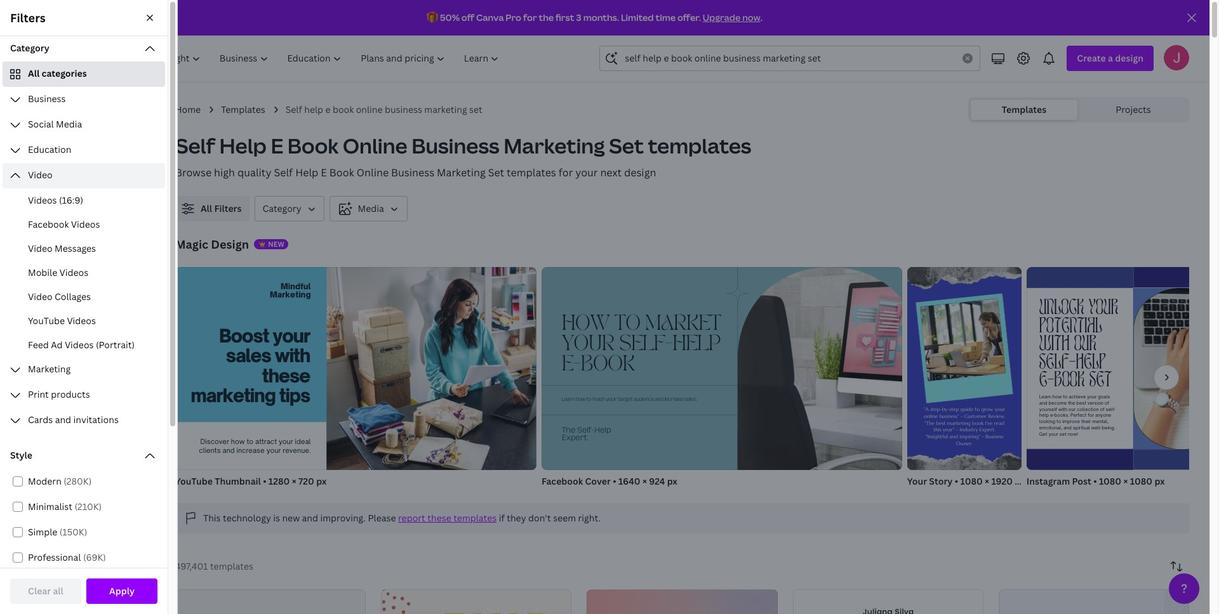 Task type: describe. For each thing, give the bounding box(es) containing it.
brand
[[44, 356, 70, 368]]

this technology is new and improving. please report these templates if they don't seem right.
[[203, 512, 601, 524]]

mobile videos button
[[18, 261, 165, 285]]

mobile
[[28, 267, 57, 279]]

brand templates link
[[10, 349, 165, 375]]

clear
[[28, 585, 51, 597]]

e- inside how to market your self-help e-book
[[562, 356, 581, 375]]

spiritual
[[1073, 425, 1090, 431]]

sales.
[[685, 398, 697, 402]]

free
[[51, 116, 67, 127]]

unlock
[[1039, 299, 1084, 320]]

mindful marketing
[[270, 282, 311, 299]]

well-
[[1091, 425, 1102, 431]]

self for help
[[286, 103, 302, 116]]

0 vertical spatial book
[[287, 132, 339, 159]]

right.
[[578, 512, 601, 524]]

"a step-by-step guide to grow your online business" - customer review. "the best marketing book i've read this year" - industry expert. "insightful and inspiring" - business owner.
[[924, 407, 1005, 447]]

0 vertical spatial filters
[[10, 10, 46, 25]]

professional (69k)
[[28, 552, 106, 564]]

version
[[1087, 400, 1103, 406]]

the inside 'unlock your potential with our self-help e-book set learn how to achieve your goals and become the best version of yourself with our collection of self- help e-books. perfect for anyone looking to improve their mental, emotional, and spiritual well-being. get your set now!'
[[1068, 400, 1075, 406]]

0 vertical spatial canva
[[476, 11, 504, 23]]

video button
[[3, 163, 165, 189]]

design
[[211, 237, 249, 252]]

1 vertical spatial e
[[321, 166, 327, 180]]

0 vertical spatial online
[[356, 103, 383, 116]]

videos for facebook videos
[[71, 218, 100, 230]]

top level navigation element
[[112, 46, 510, 71]]

please
[[368, 512, 396, 524]]

create a team button
[[10, 578, 165, 604]]

(16:9)
[[59, 194, 83, 206]]

video for video messages
[[28, 243, 52, 255]]

cards and invitations button
[[3, 408, 165, 434]]

personal
[[51, 102, 89, 114]]

clear all
[[28, 585, 63, 597]]

category button
[[255, 196, 324, 222]]

0 vertical spatial of
[[1105, 400, 1109, 406]]

cards
[[28, 414, 53, 426]]

upgrade
[[703, 11, 741, 23]]

report
[[398, 512, 425, 524]]

× for 924
[[642, 476, 647, 488]]

497,401 templates
[[175, 561, 253, 573]]

facebook for facebook videos
[[28, 218, 69, 230]]

with up books. on the bottom of the page
[[1058, 407, 1067, 412]]

px for facebook cover • 1640 × 924 px
[[667, 476, 677, 488]]

your up revenue.
[[279, 438, 293, 446]]

help inside the self-help expert.
[[594, 427, 611, 434]]

all
[[53, 585, 63, 597]]

2 vertical spatial self
[[274, 166, 293, 180]]

0 vertical spatial set
[[469, 103, 482, 116]]

create
[[41, 585, 69, 597]]

• for facebook cover • 1640 × 924 px
[[613, 476, 616, 488]]

browse
[[175, 166, 211, 180]]

canva inside button
[[77, 144, 104, 156]]

and down improve
[[1063, 425, 1072, 431]]

design
[[624, 166, 656, 180]]

help inside how to market your self-help e-book
[[672, 335, 721, 354]]

categories
[[42, 67, 87, 79]]

for inside 'unlock your potential with our self-help e-book set learn how to achieve your goals and become the best version of yourself with our collection of self- help e-books. perfect for anyone looking to improve their mental, emotional, and spiritual well-being. get your set now!'
[[1088, 413, 1094, 419]]

social media button
[[3, 112, 165, 138]]

emotional,
[[1039, 425, 1062, 431]]

1 horizontal spatial -
[[961, 413, 963, 420]]

with for self-
[[1039, 335, 1070, 357]]

free •
[[51, 116, 72, 127]]

professional
[[28, 552, 81, 564]]

how inside 'unlock your potential with our self-help e-book set learn how to achieve your goals and become the best version of yourself with our collection of self- help e-books. perfect for anyone looking to improve their mental, emotional, and spiritual well-being. get your set now!'
[[1053, 394, 1062, 400]]

clients
[[199, 446, 221, 455]]

px for youtube thumbnail • 1280 × 720 px
[[316, 476, 327, 488]]

set inside 'unlock your potential with our self-help e-book set learn how to achieve your goals and become the best version of yourself with our collection of self- help e-books. perfect for anyone looking to improve their mental, emotional, and spiritual well-being. get your set now!'
[[1059, 431, 1066, 437]]

now!
[[1068, 431, 1078, 437]]

report these templates link
[[398, 512, 497, 524]]

all templates
[[43, 209, 100, 221]]

year"
[[943, 427, 954, 433]]

black and pink geometric lines self help book cover image
[[587, 590, 778, 615]]

first
[[556, 11, 574, 23]]

blue minimalist business e-book instagram story image
[[999, 590, 1189, 615]]

learn inside facebook cover • 1640 × 924 px group
[[562, 398, 575, 402]]

apply
[[109, 585, 135, 597]]

high
[[214, 166, 235, 180]]

business button
[[3, 87, 165, 112]]

videos down the "back"
[[28, 194, 57, 206]]

0 vertical spatial e
[[271, 132, 283, 159]]

potential
[[1039, 317, 1102, 339]]

time
[[656, 11, 676, 23]]

and right new
[[302, 512, 318, 524]]

ad
[[51, 339, 63, 351]]

all for all templates
[[43, 209, 54, 221]]

looking
[[1039, 419, 1055, 425]]

0 horizontal spatial the
[[539, 11, 554, 23]]

minimalist
[[28, 501, 72, 513]]

book inside 'unlock your potential with our self-help e-book set learn how to achieve your goals and become the best version of yourself with our collection of self- help e-books. perfect for anyone looking to improve their mental, emotional, and spiritual well-being. get your set now!'
[[1054, 371, 1085, 393]]

upgrade now button
[[703, 11, 760, 23]]

× for 1080
[[1123, 476, 1128, 488]]

video for video collages
[[28, 291, 52, 303]]

× for 1920
[[985, 476, 989, 488]]

business inside 'dropdown button'
[[28, 93, 66, 105]]

video messages
[[28, 243, 96, 255]]

🎁 50% off canva pro for the first 3 months. limited time offer. upgrade now .
[[427, 11, 762, 23]]

with for marketing
[[275, 345, 310, 367]]

improve
[[1062, 419, 1080, 425]]

book inside the "a step-by-step guide to grow your online business" - customer review. "the best marketing book i've read this year" - industry expert. "insightful and inspiring" - business owner.
[[972, 420, 984, 427]]

marketing inside "boost your sales with these marketing tips"
[[191, 384, 275, 407]]

your down attract
[[266, 446, 281, 455]]

how
[[562, 315, 610, 334]]

self- inside how to market your self-help e-book
[[619, 335, 672, 354]]

new
[[268, 239, 284, 249]]

being.
[[1102, 425, 1115, 431]]

720
[[298, 476, 314, 488]]

simple (150k)
[[28, 526, 87, 538]]

your up version on the right bottom of page
[[1087, 394, 1097, 400]]

50%
[[440, 11, 460, 23]]

1640
[[618, 476, 640, 488]]

step
[[949, 407, 959, 413]]

learn inside 'unlock your potential with our self-help e-book set learn how to achieve your goals and become the best version of yourself with our collection of self- help e-books. perfect for anyone looking to improve their mental, emotional, and spiritual well-being. get your set now!'
[[1039, 394, 1051, 400]]

don't
[[528, 512, 551, 524]]

your inside 'unlock your potential with our self-help e-book set learn how to achieve your goals and become the best version of yourself with our collection of self- help e-books. perfect for anyone looking to improve their mental, emotional, and spiritual well-being. get your set now!'
[[1089, 299, 1118, 320]]

your content
[[18, 302, 67, 312]]

inspiring"
[[959, 434, 980, 440]]

0 vertical spatial for
[[523, 11, 537, 23]]

now
[[742, 11, 760, 23]]

media inside button
[[358, 203, 384, 215]]

to up (16:9)
[[63, 179, 72, 191]]

e-
[[1050, 413, 1054, 419]]

(280k)
[[64, 476, 92, 488]]

these inside "boost your sales with these marketing tips"
[[262, 364, 310, 387]]

modern
[[28, 476, 61, 488]]

minimalist (210k)
[[28, 501, 102, 513]]

help inside 'unlock your potential with our self-help e-book set learn how to achieve your goals and become the best version of yourself with our collection of self- help e-books. perfect for anyone looking to improve their mental, emotional, and spiritual well-being. get your set now!'
[[1039, 413, 1049, 419]]

boost your sales with these marketing tips
[[191, 325, 310, 407]]

back to home
[[41, 179, 100, 191]]

1 vertical spatial these
[[427, 512, 451, 524]]

projects
[[1116, 103, 1151, 116]]

get inside button
[[59, 144, 75, 156]]

videos up brand templates at left
[[65, 339, 94, 351]]

facebook for facebook cover • 1640 × 924 px
[[542, 476, 583, 488]]

1 vertical spatial book
[[329, 166, 354, 180]]

help up quality
[[219, 132, 267, 159]]

youtube videos
[[28, 315, 96, 327]]

• for youtube thumbnail • 1280 × 720 px
[[263, 476, 266, 488]]

filters inside button
[[214, 203, 242, 215]]

e- inside 'unlock your potential with our self-help e-book set learn how to achieve your goals and become the best version of yourself with our collection of self- help e-books. perfect for anyone looking to improve their mental, emotional, and spiritual well-being. get your set now!'
[[1039, 371, 1054, 393]]

business inside the "a step-by-step guide to grow your online business" - customer review. "the best marketing book i've read this year" - industry expert. "insightful and inspiring" - business owner.
[[985, 434, 1003, 440]]

0 horizontal spatial home
[[75, 179, 100, 191]]

0 horizontal spatial -
[[956, 427, 958, 433]]

your inside the "a step-by-step guide to grow your online business" - customer review. "the best marketing book i've read this year" - industry expert. "insightful and inspiring" - business owner.
[[995, 407, 1005, 413]]

how for target
[[576, 398, 585, 402]]

print products
[[28, 389, 90, 401]]

your down "emotional,"
[[1049, 431, 1058, 437]]

• right free
[[69, 116, 72, 127]]

expert. inside the "a step-by-step guide to grow your online business" - customer review. "the best marketing book i've read this year" - industry expert. "insightful and inspiring" - business owner.
[[979, 427, 995, 433]]

icons
[[43, 267, 66, 279]]

industry
[[959, 427, 978, 433]]

starred
[[44, 386, 77, 398]]

your inside "boost your sales with these marketing tips"
[[273, 325, 310, 347]]

our
[[1068, 407, 1076, 412]]

0 vertical spatial help
[[304, 103, 323, 116]]

category inside dropdown button
[[10, 42, 49, 54]]

best inside the "a step-by-step guide to grow your online business" - customer review. "the best marketing book i've read this year" - industry expert. "insightful and inspiring" - business owner.
[[936, 420, 946, 427]]

how for ideal
[[231, 438, 245, 446]]



Task type: locate. For each thing, give the bounding box(es) containing it.
1 vertical spatial set
[[1059, 431, 1066, 437]]

× right post
[[1123, 476, 1128, 488]]

0 horizontal spatial how
[[231, 438, 245, 446]]

canva down social media dropdown button
[[77, 144, 104, 156]]

1 horizontal spatial all
[[43, 209, 54, 221]]

0 vertical spatial set
[[609, 132, 644, 159]]

offer.
[[677, 11, 701, 23]]

2 px from the left
[[667, 476, 677, 488]]

off
[[461, 11, 474, 23]]

pro inside button
[[106, 144, 121, 156]]

0 horizontal spatial self-
[[577, 427, 594, 434]]

starred link
[[10, 380, 165, 405]]

video inside button
[[28, 291, 52, 303]]

0 vertical spatial increase
[[664, 398, 684, 402]]

discover
[[200, 438, 229, 446]]

red simple self-help book cover image
[[175, 590, 366, 615]]

category button
[[3, 36, 165, 62]]

1 horizontal spatial learn
[[1039, 394, 1051, 400]]

increase for ideal
[[237, 446, 265, 455]]

learn up yourself
[[1039, 394, 1051, 400]]

invitations
[[73, 414, 119, 426]]

- right the year"
[[956, 427, 958, 433]]

1 video from the top
[[28, 169, 52, 181]]

filters up design
[[214, 203, 242, 215]]

"a
[[924, 407, 929, 413]]

instagram
[[1027, 476, 1070, 488]]

boost
[[219, 325, 269, 347]]

and inside cards and invitations dropdown button
[[55, 414, 71, 426]]

your inside your story • 1080 × 1920 px "group"
[[907, 476, 927, 488]]

self- right the
[[577, 427, 594, 434]]

all templates link
[[18, 203, 157, 227]]

next
[[600, 166, 622, 180]]

facebook videos button
[[18, 213, 165, 237]]

• left the 1280
[[263, 476, 266, 488]]

facebook inside button
[[28, 218, 69, 230]]

education
[[28, 143, 71, 156]]

1 vertical spatial expert.
[[562, 435, 588, 442]]

get inside 'unlock your potential with our self-help e-book set learn how to achieve your goals and become the best version of yourself with our collection of self- help e-books. perfect for anyone looking to improve their mental, emotional, and spiritual well-being. get your set now!'
[[1039, 431, 1047, 437]]

marketing right business on the top left of page
[[424, 103, 467, 116]]

yellow minimalist self-help book cover image
[[793, 590, 983, 615]]

1 horizontal spatial canva
[[476, 11, 504, 23]]

1 horizontal spatial set
[[609, 132, 644, 159]]

customer
[[964, 413, 986, 420]]

1 horizontal spatial self-
[[619, 335, 672, 354]]

help up the looking
[[1039, 413, 1049, 419]]

1 horizontal spatial best
[[1076, 400, 1086, 406]]

increase inside facebook cover • 1640 × 924 px group
[[664, 398, 684, 402]]

self-
[[1106, 407, 1115, 412]]

0 horizontal spatial 1080
[[960, 476, 983, 488]]

increase left sales.
[[664, 398, 684, 402]]

videos up photos link
[[71, 218, 100, 230]]

1 horizontal spatial marketing
[[424, 103, 467, 116]]

1 px from the left
[[316, 476, 327, 488]]

this
[[203, 512, 221, 524]]

1 vertical spatial book
[[581, 356, 635, 375]]

instagram post • 1080 × 1080 px group
[[1027, 267, 1219, 488]]

e up category button
[[321, 166, 327, 180]]

projects link
[[1080, 100, 1187, 120]]

for left next
[[559, 166, 573, 180]]

1 horizontal spatial youtube
[[175, 476, 213, 488]]

your inside self help e book online business marketing set templates browse high quality self help e book online business marketing set templates for your next design
[[575, 166, 598, 180]]

0 horizontal spatial get
[[59, 144, 75, 156]]

business up media button on the left of page
[[391, 166, 434, 180]]

(210k)
[[75, 501, 102, 513]]

review.
[[988, 413, 1005, 420]]

• for instagram post • 1080 × 1080 px
[[1093, 476, 1097, 488]]

how left reach
[[576, 398, 585, 402]]

learn left reach
[[562, 398, 575, 402]]

px for your story • 1080 × 1920 px
[[1015, 476, 1025, 488]]

help inside 'unlock your potential with our self-help e-book set learn how to achieve your goals and become the best version of yourself with our collection of self- help e-books. perfect for anyone looking to improve their mental, emotional, and spiritual well-being. get your set now!'
[[1076, 353, 1106, 375]]

your left next
[[575, 166, 598, 180]]

× for 720
[[292, 476, 296, 488]]

1 vertical spatial marketing
[[191, 384, 275, 407]]

media button
[[329, 196, 408, 222]]

2 1080 from the left
[[1099, 476, 1121, 488]]

expert. down i've
[[979, 427, 995, 433]]

.
[[760, 11, 762, 23]]

all inside all categories button
[[28, 67, 40, 79]]

0 horizontal spatial these
[[262, 364, 310, 387]]

1 horizontal spatial expert.
[[979, 427, 995, 433]]

2 vertical spatial for
[[1088, 413, 1094, 419]]

get down "emotional,"
[[1039, 431, 1047, 437]]

0 vertical spatial best
[[1076, 400, 1086, 406]]

0 vertical spatial these
[[262, 364, 310, 387]]

anyone
[[1095, 413, 1111, 419]]

messages
[[55, 243, 96, 255]]

videos up collages
[[59, 267, 88, 279]]

get canva pro
[[59, 144, 121, 156]]

home up (16:9)
[[75, 179, 100, 191]]

this
[[933, 427, 941, 433]]

0 horizontal spatial facebook
[[28, 218, 69, 230]]

2 vertical spatial -
[[982, 434, 984, 440]]

with inside "boost your sales with these marketing tips"
[[275, 345, 310, 367]]

clear all button
[[10, 579, 81, 604]]

1 vertical spatial pro
[[106, 144, 121, 156]]

2 horizontal spatial how
[[1053, 394, 1062, 400]]

online
[[343, 132, 407, 159], [357, 166, 389, 180]]

0 vertical spatial the
[[539, 11, 554, 23]]

-
[[961, 413, 963, 420], [956, 427, 958, 433], [982, 434, 984, 440]]

1 horizontal spatial get
[[1039, 431, 1047, 437]]

if
[[499, 512, 505, 524]]

limited
[[621, 11, 654, 23]]

set inside 'unlock your potential with our self-help e-book set learn how to achieve your goals and become the best version of yourself with our collection of self- help e-books. perfect for anyone looking to improve their mental, emotional, and spiritual well-being. get your set now!'
[[1089, 371, 1112, 393]]

"insightful
[[925, 434, 948, 440]]

self- inside the self-help expert.
[[577, 427, 594, 434]]

videos for youtube videos
[[67, 315, 96, 327]]

"the
[[924, 420, 935, 427]]

2 vertical spatial book
[[1054, 371, 1085, 393]]

0 vertical spatial category
[[10, 42, 49, 54]]

2 horizontal spatial for
[[1088, 413, 1094, 419]]

0 horizontal spatial book
[[333, 103, 354, 116]]

0 horizontal spatial learn
[[562, 398, 575, 402]]

px inside "group"
[[1015, 476, 1025, 488]]

e- down how
[[562, 356, 581, 375]]

cards and invitations
[[28, 414, 119, 426]]

how up the become
[[1053, 394, 1062, 400]]

step-
[[930, 407, 942, 413]]

self- inside 'unlock your potential with our self-help e-book set learn how to achieve your goals and become the best version of yourself with our collection of self- help e-books. perfect for anyone looking to improve their mental, emotional, and spiritual well-being. get your set now!'
[[1039, 353, 1076, 375]]

online inside the "a step-by-step guide to grow your online business" - customer review. "the best marketing book i've read this year" - industry expert. "insightful and inspiring" - business owner.
[[924, 413, 938, 420]]

to inside discover how to attract your ideal clients and increase your revenue.
[[247, 438, 253, 446]]

all down videos (16:9)
[[43, 209, 54, 221]]

videos up feed ad videos (portrait)
[[67, 315, 96, 327]]

i've
[[985, 420, 992, 427]]

canva right off
[[476, 11, 504, 23]]

2 video from the top
[[28, 243, 52, 255]]

online up "the
[[924, 413, 938, 420]]

0 vertical spatial -
[[961, 413, 963, 420]]

2 vertical spatial marketing
[[947, 420, 970, 427]]

help
[[304, 103, 323, 116], [1039, 413, 1049, 419]]

all inside 'all filters' button
[[201, 203, 212, 215]]

1080 inside your story • 1080 × 1920 px "group"
[[960, 476, 983, 488]]

of down goals
[[1105, 400, 1109, 406]]

3 video from the top
[[28, 291, 52, 303]]

the up our
[[1068, 400, 1075, 406]]

youtube inside button
[[28, 315, 65, 327]]

video for video
[[28, 169, 52, 181]]

1 vertical spatial help
[[1039, 413, 1049, 419]]

create a team
[[41, 585, 100, 597]]

1 horizontal spatial category
[[263, 203, 301, 215]]

youtube videos button
[[18, 309, 165, 333]]

facebook inside group
[[542, 476, 583, 488]]

and inside the "a step-by-step guide to grow your online business" - customer review. "the best marketing book i've read this year" - industry expert. "insightful and inspiring" - business owner.
[[949, 434, 958, 440]]

your left story
[[907, 476, 927, 488]]

0 horizontal spatial marketing
[[191, 384, 275, 407]]

0 vertical spatial marketing
[[424, 103, 467, 116]]

technology
[[223, 512, 271, 524]]

1 vertical spatial category
[[263, 203, 301, 215]]

2 vertical spatial book
[[972, 420, 984, 427]]

business down business on the top left of page
[[412, 132, 499, 159]]

0 horizontal spatial increase
[[237, 446, 265, 455]]

1 vertical spatial online
[[357, 166, 389, 180]]

to left reach
[[586, 398, 591, 402]]

1 horizontal spatial templates
[[221, 103, 265, 116]]

for down collection
[[1088, 413, 1094, 419]]

back to home link
[[10, 173, 165, 198]]

videos for mobile videos
[[59, 267, 88, 279]]

video inside button
[[28, 243, 52, 255]]

video inside dropdown button
[[28, 169, 52, 181]]

business
[[28, 93, 66, 105], [412, 132, 499, 159], [391, 166, 434, 180], [985, 434, 1003, 440]]

e- up the become
[[1039, 371, 1054, 393]]

increase down attract
[[237, 446, 265, 455]]

0 vertical spatial book
[[333, 103, 354, 116]]

3 × from the left
[[985, 476, 989, 488]]

colourful self help development book cover image
[[381, 590, 572, 615]]

templates
[[221, 103, 265, 116], [1002, 103, 1046, 116], [73, 356, 117, 368]]

to inside the "a step-by-step guide to grow your online business" - customer review. "the best marketing book i've read this year" - industry expert. "insightful and inspiring" - business owner.
[[975, 407, 980, 413]]

how
[[1053, 394, 1062, 400], [576, 398, 585, 402], [231, 438, 245, 446]]

1 × from the left
[[292, 476, 296, 488]]

• inside "group"
[[955, 476, 958, 488]]

0 vertical spatial facebook
[[28, 218, 69, 230]]

all categories
[[28, 67, 87, 79]]

expert. inside the self-help expert.
[[562, 435, 588, 442]]

your story • 1080 × 1920 px group
[[895, 259, 1037, 488]]

grow
[[981, 407, 993, 413]]

facebook videos
[[28, 218, 100, 230]]

education button
[[3, 138, 165, 163]]

1080
[[960, 476, 983, 488], [1099, 476, 1121, 488], [1130, 476, 1152, 488]]

0 horizontal spatial media
[[56, 118, 82, 130]]

1 vertical spatial the
[[1068, 400, 1075, 406]]

the
[[562, 427, 575, 434]]

all filters
[[201, 203, 242, 215]]

0 horizontal spatial best
[[936, 420, 946, 427]]

book up "achieve"
[[1054, 371, 1085, 393]]

3 px from the left
[[1015, 476, 1025, 488]]

self- down potential
[[1039, 353, 1076, 375]]

1 horizontal spatial how
[[576, 398, 585, 402]]

self
[[286, 103, 302, 116], [175, 132, 215, 159], [274, 166, 293, 180]]

1 horizontal spatial 1080
[[1099, 476, 1121, 488]]

they
[[507, 512, 526, 524]]

increase inside discover how to attract your ideal clients and increase your revenue.
[[237, 446, 265, 455]]

filters
[[10, 10, 46, 25], [214, 203, 242, 215]]

× left 924
[[642, 476, 647, 488]]

0 horizontal spatial pro
[[106, 144, 121, 156]]

best inside 'unlock your potential with our self-help e-book set learn how to achieve your goals and become the best version of yourself with our collection of self- help e-books. perfect for anyone looking to improve their mental, emotional, and spiritual well-being. get your set now!'
[[1076, 400, 1086, 406]]

• for your story • 1080 × 1920 px
[[955, 476, 958, 488]]

with left our
[[1039, 335, 1070, 357]]

category up all categories
[[10, 42, 49, 54]]

and inside discover how to attract your ideal clients and increase your revenue.
[[223, 446, 235, 455]]

0 vertical spatial self
[[286, 103, 302, 116]]

book
[[287, 132, 339, 159], [329, 166, 354, 180], [1054, 371, 1085, 393]]

1 vertical spatial of
[[1100, 407, 1104, 412]]

and right cards
[[55, 414, 71, 426]]

book up reach
[[581, 356, 635, 375]]

1 vertical spatial youtube
[[175, 476, 213, 488]]

business down read
[[985, 434, 1003, 440]]

all inside all templates link
[[43, 209, 54, 221]]

to inside how to market your self-help e-book
[[614, 315, 640, 334]]

online down self help e book online business marketing set
[[343, 132, 407, 159]]

marketing down business"
[[947, 420, 970, 427]]

all for all filters
[[201, 203, 212, 215]]

2 × from the left
[[642, 476, 647, 488]]

apply button
[[86, 579, 157, 604]]

book down e
[[287, 132, 339, 159]]

book down customer
[[972, 420, 984, 427]]

all up the magic design
[[201, 203, 212, 215]]

youtube thumbnail • 1280 × 720 px group
[[175, 267, 536, 488]]

1 horizontal spatial home
[[175, 103, 201, 116]]

1 horizontal spatial for
[[559, 166, 573, 180]]

help down market
[[672, 335, 721, 354]]

category up new
[[263, 203, 301, 215]]

2 horizontal spatial templates
[[1002, 103, 1046, 116]]

0 horizontal spatial all
[[28, 67, 40, 79]]

1 vertical spatial set
[[488, 166, 504, 180]]

× left 1920
[[985, 476, 989, 488]]

youtube inside group
[[175, 476, 213, 488]]

3 1080 from the left
[[1130, 476, 1152, 488]]

self right quality
[[274, 166, 293, 180]]

collection
[[1077, 407, 1099, 412]]

increase for target
[[664, 398, 684, 402]]

1 1080 from the left
[[960, 476, 983, 488]]

self up browse
[[175, 132, 215, 159]]

•
[[69, 116, 72, 127], [263, 476, 266, 488], [613, 476, 616, 488], [955, 476, 958, 488], [1093, 476, 1097, 488]]

1 horizontal spatial pro
[[506, 11, 521, 23]]

0 horizontal spatial templates
[[73, 356, 117, 368]]

print products button
[[3, 383, 165, 408]]

2 horizontal spatial -
[[982, 434, 984, 440]]

video down education
[[28, 169, 52, 181]]

months.
[[583, 11, 619, 23]]

video collages
[[28, 291, 91, 303]]

× left 720
[[292, 476, 296, 488]]

improving.
[[320, 512, 366, 524]]

video
[[28, 169, 52, 181], [28, 243, 52, 255], [28, 291, 52, 303]]

post
[[1072, 476, 1091, 488]]

0 vertical spatial pro
[[506, 11, 521, 23]]

achieve
[[1069, 394, 1086, 400]]

1080 for post
[[1099, 476, 1121, 488]]

px for instagram post • 1080 × 1080 px
[[1155, 476, 1165, 488]]

set up self help e book online business marketing set templates browse high quality self help e book online business marketing set templates for your next design
[[469, 103, 482, 116]]

1080 for story
[[960, 476, 983, 488]]

0 vertical spatial get
[[59, 144, 75, 156]]

youtube for youtube videos
[[28, 315, 65, 327]]

0 vertical spatial online
[[343, 132, 407, 159]]

2 vertical spatial video
[[28, 291, 52, 303]]

None search field
[[600, 46, 981, 71]]

to
[[63, 179, 72, 191], [614, 315, 640, 334], [1063, 394, 1067, 400], [586, 398, 591, 402], [975, 407, 980, 413], [1056, 419, 1061, 425], [247, 438, 253, 446]]

learn
[[1039, 394, 1051, 400], [562, 398, 575, 402]]

and inside facebook cover • 1640 × 924 px group
[[655, 398, 663, 402]]

with up tips
[[275, 345, 310, 367]]

media inside dropdown button
[[56, 118, 82, 130]]

social media
[[28, 118, 82, 130]]

for inside self help e book online business marketing set templates browse high quality self help e book online business marketing set templates for your next design
[[559, 166, 573, 180]]

0 vertical spatial expert.
[[979, 427, 995, 433]]

1 horizontal spatial e-
[[1039, 371, 1054, 393]]

to up customer
[[975, 407, 980, 413]]

your inside how to market your self-help e-book
[[562, 335, 614, 354]]

help down reach
[[594, 427, 611, 434]]

0 horizontal spatial expert.
[[562, 435, 588, 442]]

book inside how to market your self-help e-book
[[581, 356, 635, 375]]

mental,
[[1092, 419, 1108, 425]]

your left the content at the left of the page
[[18, 302, 35, 312]]

these
[[262, 364, 310, 387], [427, 512, 451, 524]]

get
[[59, 144, 75, 156], [1039, 431, 1047, 437]]

- down the guide
[[961, 413, 963, 420]]

how inside facebook cover • 1640 × 924 px group
[[576, 398, 585, 402]]

1 horizontal spatial book
[[581, 356, 635, 375]]

your right reach
[[606, 398, 617, 402]]

2 horizontal spatial book
[[972, 420, 984, 427]]

0 horizontal spatial set
[[488, 166, 504, 180]]

1 vertical spatial filters
[[214, 203, 242, 215]]

and up yourself
[[1039, 400, 1047, 406]]

filters up all categories
[[10, 10, 46, 25]]

1 horizontal spatial media
[[358, 203, 384, 215]]

self for help
[[175, 132, 215, 159]]

4 px from the left
[[1155, 476, 1165, 488]]

marketing down sales
[[191, 384, 275, 407]]

audience
[[633, 398, 654, 402]]

their
[[1081, 419, 1091, 425]]

best up this
[[936, 420, 946, 427]]

youtube down your content
[[28, 315, 65, 327]]

1 horizontal spatial e
[[321, 166, 327, 180]]

1 vertical spatial for
[[559, 166, 573, 180]]

0 vertical spatial home
[[175, 103, 201, 116]]

home link
[[175, 103, 201, 117]]

to down books. on the bottom of the page
[[1056, 419, 1061, 425]]

set
[[609, 132, 644, 159], [488, 166, 504, 180], [1089, 371, 1112, 393]]

× inside "group"
[[985, 476, 989, 488]]

video down mobile
[[28, 291, 52, 303]]

your down how
[[562, 335, 614, 354]]

category inside button
[[263, 203, 301, 215]]

to right how
[[614, 315, 640, 334]]

1 vertical spatial online
[[924, 413, 938, 420]]

marketing inside youtube thumbnail • 1280 × 720 px group
[[270, 290, 311, 299]]

1 vertical spatial video
[[28, 243, 52, 255]]

video up mobile
[[28, 243, 52, 255]]

these down boost
[[262, 364, 310, 387]]

1 horizontal spatial filters
[[214, 203, 242, 215]]

px
[[316, 476, 327, 488], [667, 476, 677, 488], [1015, 476, 1025, 488], [1155, 476, 1165, 488]]

all for all categories
[[28, 67, 40, 79]]

all left categories
[[28, 67, 40, 79]]

1 horizontal spatial set
[[1059, 431, 1066, 437]]

1 horizontal spatial increase
[[664, 398, 684, 402]]

home left templates link
[[175, 103, 201, 116]]

marketing inside dropdown button
[[28, 363, 71, 375]]

instagram post • 1080 × 1080 px
[[1027, 476, 1165, 488]]

- right inspiring"
[[982, 434, 984, 440]]

by-
[[942, 407, 949, 413]]

help up goals
[[1076, 353, 1106, 375]]

1 vertical spatial best
[[936, 420, 946, 427]]

thumbnail
[[215, 476, 261, 488]]

set left now!
[[1059, 431, 1066, 437]]

to left attract
[[247, 438, 253, 446]]

your
[[575, 166, 598, 180], [273, 325, 310, 347], [1087, 394, 1097, 400], [606, 398, 617, 402], [995, 407, 1005, 413], [1049, 431, 1058, 437], [279, 438, 293, 446], [266, 446, 281, 455]]

0 horizontal spatial youtube
[[28, 315, 65, 327]]

feed
[[28, 339, 49, 351]]

• right post
[[1093, 476, 1097, 488]]

facebook cover • 1640 × 924 px group
[[542, 267, 922, 488]]

1 vertical spatial canva
[[77, 144, 104, 156]]

2 horizontal spatial 1080
[[1130, 476, 1152, 488]]

4 × from the left
[[1123, 476, 1128, 488]]

video messages button
[[18, 237, 165, 261]]

self left e
[[286, 103, 302, 116]]

e up quality
[[271, 132, 283, 159]]

• left 1640
[[613, 476, 616, 488]]

video collages button
[[18, 285, 165, 309]]

924
[[649, 476, 665, 488]]

quality
[[237, 166, 271, 180]]

1 vertical spatial self
[[175, 132, 215, 159]]

youtube for youtube thumbnail • 1280 × 720 px
[[175, 476, 213, 488]]

2 vertical spatial set
[[1089, 371, 1112, 393]]

business up free
[[28, 93, 66, 105]]

1 vertical spatial home
[[75, 179, 100, 191]]

brand templates
[[44, 356, 117, 368]]

self- down market
[[619, 335, 672, 354]]

all categories button
[[3, 62, 165, 87]]

to up the become
[[1063, 394, 1067, 400]]

your down mindful marketing at left
[[273, 325, 310, 347]]

your inside facebook cover • 1640 × 924 px group
[[606, 398, 617, 402]]

online left business on the top left of page
[[356, 103, 383, 116]]

help up category button
[[295, 166, 318, 180]]

of up "anyone"
[[1100, 407, 1104, 412]]

marketing inside the "a step-by-step guide to grow your online business" - customer review. "the best marketing book i've read this year" - industry expert. "insightful and inspiring" - business owner.
[[947, 420, 970, 427]]

how right discover on the bottom of the page
[[231, 438, 245, 446]]

how inside discover how to attract your ideal clients and increase your revenue.
[[231, 438, 245, 446]]



Task type: vqa. For each thing, say whether or not it's contained in the screenshot.
Home
yes



